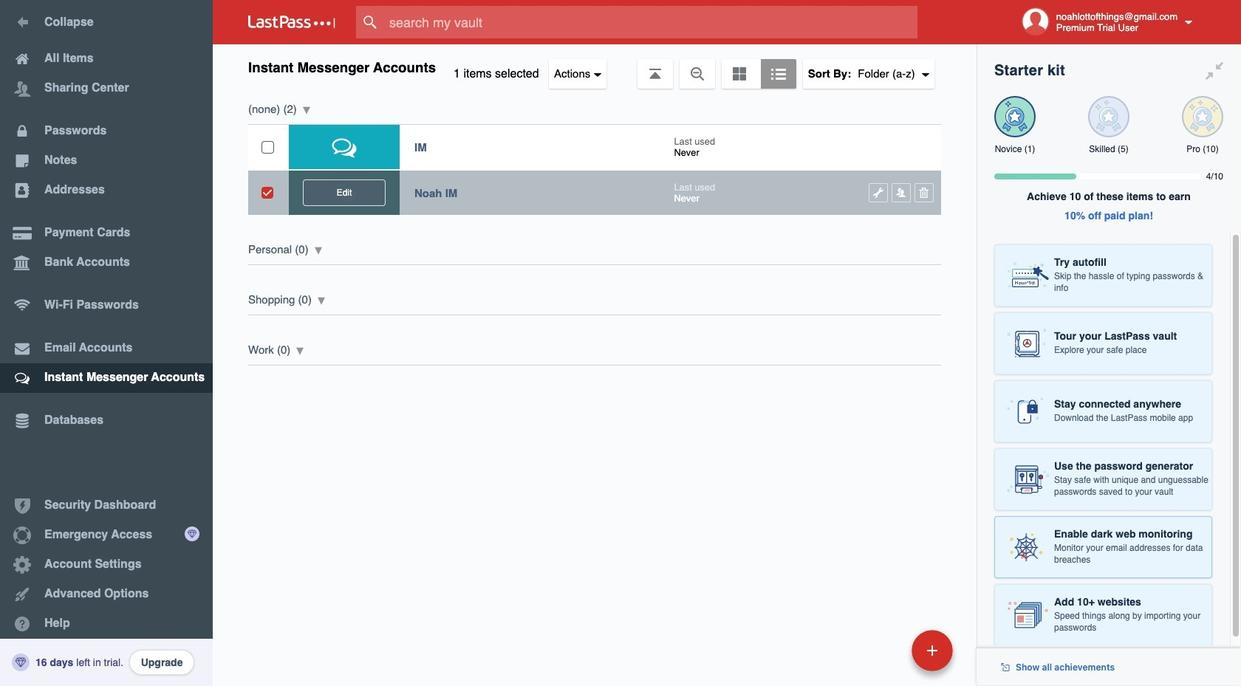 Task type: locate. For each thing, give the bounding box(es) containing it.
Search search field
[[356, 6, 947, 38]]

vault options navigation
[[213, 44, 977, 89]]

new item element
[[811, 630, 959, 672]]



Task type: describe. For each thing, give the bounding box(es) containing it.
lastpass image
[[248, 16, 336, 29]]

main navigation navigation
[[0, 0, 213, 687]]

search my vault text field
[[356, 6, 947, 38]]

new item navigation
[[811, 626, 962, 687]]



